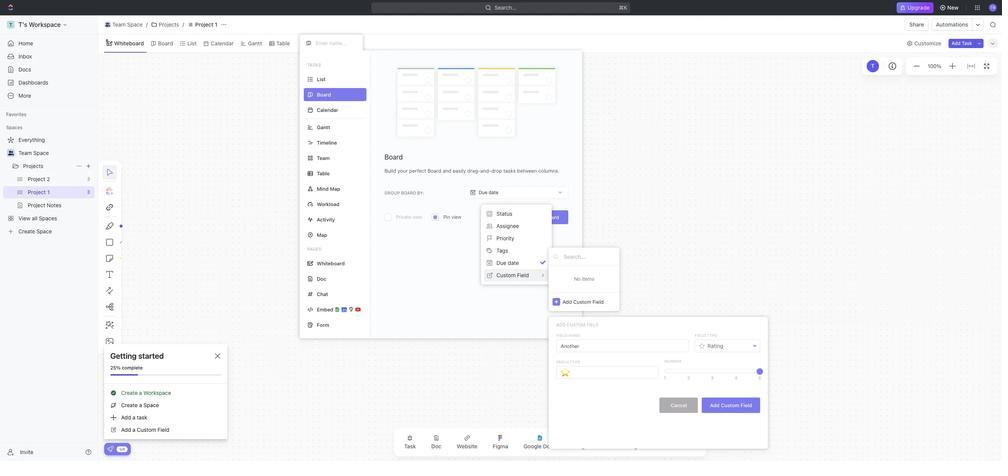 Task type: locate. For each thing, give the bounding box(es) containing it.
google inside button
[[524, 443, 542, 450]]

1 vertical spatial type
[[570, 359, 580, 364]]

task
[[137, 414, 147, 421]]

0 horizontal spatial date
[[489, 190, 498, 195]]

a for workspace
[[139, 390, 142, 396]]

0 vertical spatial gantt
[[248, 40, 262, 46]]

list down project 1 link
[[187, 40, 197, 46]]

space
[[127, 21, 143, 28], [33, 150, 49, 156], [143, 402, 159, 408]]

due date up custom field in the bottom of the page
[[497, 260, 519, 266]]

list
[[187, 40, 197, 46], [317, 76, 326, 82]]

doc right task 'button'
[[431, 443, 441, 450]]

1 horizontal spatial gantt
[[317, 124, 330, 130]]

0 vertical spatial team space
[[112, 21, 143, 28]]

add custom field up name
[[557, 322, 599, 327]]

1 vertical spatial space
[[33, 150, 49, 156]]

team space down spaces
[[18, 150, 49, 156]]

0 vertical spatial projects link
[[149, 20, 181, 29]]

doc
[[317, 276, 326, 282], [431, 443, 441, 450]]

whiteboard left board link
[[114, 40, 144, 46]]

2 vertical spatial board
[[544, 214, 559, 220]]

1 horizontal spatial list
[[317, 76, 326, 82]]

home link
[[3, 37, 95, 50]]

assignee button
[[484, 220, 549, 232]]

type right emoji
[[570, 359, 580, 364]]

1 vertical spatial add custom field
[[557, 322, 599, 327]]

2 horizontal spatial google
[[624, 443, 642, 450]]

0 horizontal spatial docs
[[18, 66, 31, 73]]

1 horizontal spatial team space link
[[103, 20, 145, 29]]

1 vertical spatial projects link
[[23, 160, 73, 172]]

0 horizontal spatial google
[[524, 443, 542, 450]]

0 vertical spatial space
[[127, 21, 143, 28]]

table up mind
[[317, 170, 330, 176]]

team space link
[[103, 20, 145, 29], [18, 147, 93, 159]]

field inside button
[[741, 402, 752, 408]]

add custom field
[[563, 299, 604, 305], [557, 322, 599, 327], [710, 402, 752, 408]]

1/4
[[119, 447, 125, 451]]

due date
[[479, 190, 498, 195], [497, 260, 519, 266]]

0 vertical spatial calendar
[[211, 40, 234, 46]]

table inside "link"
[[276, 40, 290, 46]]

1 horizontal spatial whiteboard
[[317, 260, 345, 266]]

1 right project
[[215, 21, 217, 28]]

map down the activity at the left
[[317, 232, 327, 238]]

user group image
[[105, 23, 110, 27], [8, 151, 14, 155]]

1 horizontal spatial projects link
[[149, 20, 181, 29]]

priority button
[[484, 232, 549, 245]]

gantt
[[248, 40, 262, 46], [317, 124, 330, 130]]

0 vertical spatial doc
[[317, 276, 326, 282]]

list down view
[[317, 76, 326, 82]]

0 horizontal spatial doc
[[317, 276, 326, 282]]

name
[[569, 333, 580, 338]]

sidebar navigation
[[0, 15, 98, 461]]

tree inside sidebar navigation
[[3, 134, 95, 238]]

team space inside sidebar navigation
[[18, 150, 49, 156]]

custom down 4
[[721, 402, 740, 408]]

custom
[[497, 272, 516, 278], [573, 299, 591, 305], [567, 322, 586, 327], [721, 402, 740, 408], [137, 427, 156, 433]]

1 horizontal spatial date
[[508, 260, 519, 266]]

1 vertical spatial docs
[[543, 443, 556, 450]]

Enter name... field
[[315, 40, 357, 47]]

mind
[[317, 186, 329, 192]]

date inside dropdown button
[[489, 190, 498, 195]]

0 vertical spatial board
[[158, 40, 173, 46]]

1 horizontal spatial user group image
[[105, 23, 110, 27]]

onboarding checklist button element
[[107, 446, 113, 452]]

google right figma
[[524, 443, 542, 450]]

date up custom field in the bottom of the page
[[508, 260, 519, 266]]

status button
[[484, 208, 549, 220]]

type up rating
[[707, 333, 717, 338]]

calendar up timeline
[[317, 107, 338, 113]]

0 vertical spatial due
[[479, 190, 488, 195]]

1 horizontal spatial table
[[317, 170, 330, 176]]

favorites
[[6, 112, 26, 117]]

dashboards link
[[3, 77, 95, 89]]

due inside dropdown button
[[479, 190, 488, 195]]

1 horizontal spatial type
[[707, 333, 717, 338]]

status
[[497, 210, 512, 217]]

1 vertical spatial date
[[508, 260, 519, 266]]

1 horizontal spatial team space
[[112, 21, 143, 28]]

projects inside sidebar navigation
[[23, 163, 43, 169]]

2
[[687, 375, 690, 380]]

1 vertical spatial whiteboard
[[317, 260, 345, 266]]

a for custom
[[133, 427, 135, 433]]

type inside emoji type ⭐
[[570, 359, 580, 364]]

tree containing team space
[[3, 134, 95, 238]]

task
[[962, 40, 972, 46], [404, 443, 416, 450]]

1 horizontal spatial task
[[962, 40, 972, 46]]

docs inside button
[[543, 443, 556, 450]]

add task button
[[949, 39, 975, 48]]

0 horizontal spatial team space
[[18, 150, 49, 156]]

google slides button
[[618, 430, 665, 454]]

0 horizontal spatial 1
[[215, 21, 217, 28]]

due date button
[[484, 257, 549, 269]]

close image
[[215, 353, 220, 359]]

create up add a task
[[121, 402, 138, 408]]

a left task
[[133, 414, 135, 421]]

0 horizontal spatial /
[[146, 21, 148, 28]]

upgrade
[[908, 4, 930, 11]]

team down timeline
[[317, 155, 330, 161]]

customize button
[[905, 38, 944, 49]]

youtube
[[674, 443, 696, 450]]

1 vertical spatial gantt
[[317, 124, 330, 130]]

1 vertical spatial task
[[404, 443, 416, 450]]

due date inside due date button
[[497, 260, 519, 266]]

0 vertical spatial table
[[276, 40, 290, 46]]

date
[[489, 190, 498, 195], [508, 260, 519, 266]]

google left sheets
[[572, 443, 590, 450]]

1 horizontal spatial /
[[183, 21, 184, 28]]

team down spaces
[[18, 150, 32, 156]]

board
[[401, 190, 416, 195]]

0 horizontal spatial space
[[33, 150, 49, 156]]

0 vertical spatial list
[[187, 40, 197, 46]]

board
[[158, 40, 173, 46], [385, 153, 403, 161], [544, 214, 559, 220]]

team up whiteboard link
[[112, 21, 126, 28]]

0 horizontal spatial team
[[18, 150, 32, 156]]

user group image inside sidebar navigation
[[8, 151, 14, 155]]

1 horizontal spatial board
[[385, 153, 403, 161]]

2 vertical spatial add custom field
[[710, 402, 752, 408]]

0 vertical spatial date
[[489, 190, 498, 195]]

table right gantt link
[[276, 40, 290, 46]]

a down add a task
[[133, 427, 135, 433]]

a up task
[[139, 402, 142, 408]]

/
[[146, 21, 148, 28], [183, 21, 184, 28]]

invite
[[20, 449, 33, 455]]

projects link
[[149, 20, 181, 29], [23, 160, 73, 172]]

assignee
[[497, 223, 519, 229]]

0 horizontal spatial calendar
[[211, 40, 234, 46]]

2 / from the left
[[183, 21, 184, 28]]

1 horizontal spatial doc
[[431, 443, 441, 450]]

date inside button
[[508, 260, 519, 266]]

add
[[952, 40, 961, 46], [563, 299, 572, 305], [557, 322, 566, 327], [710, 402, 720, 408], [121, 414, 131, 421], [121, 427, 131, 433]]

group board by:
[[385, 190, 424, 195]]

0 horizontal spatial projects
[[23, 163, 43, 169]]

⭐
[[561, 367, 570, 378]]

add custom field down no items
[[563, 299, 604, 305]]

table link
[[275, 38, 290, 49]]

timeline
[[317, 139, 337, 146]]

1 horizontal spatial calendar
[[317, 107, 338, 113]]

task down automations button
[[962, 40, 972, 46]]

due date up status at the top of page
[[479, 190, 498, 195]]

projects
[[159, 21, 179, 28], [23, 163, 43, 169]]

gantt up timeline
[[317, 124, 330, 130]]

create for create a space
[[121, 402, 138, 408]]

new button
[[937, 2, 963, 14]]

1 vertical spatial create
[[121, 402, 138, 408]]

1 vertical spatial team space link
[[18, 147, 93, 159]]

0 horizontal spatial type
[[570, 359, 580, 364]]

due date inside due date dropdown button
[[479, 190, 498, 195]]

1 create from the top
[[121, 390, 138, 396]]

1 vertical spatial due
[[497, 260, 507, 266]]

0 horizontal spatial due
[[479, 190, 488, 195]]

2 vertical spatial space
[[143, 402, 159, 408]]

1 / from the left
[[146, 21, 148, 28]]

0 horizontal spatial table
[[276, 40, 290, 46]]

date for due date button
[[508, 260, 519, 266]]

mind map
[[317, 186, 340, 192]]

calendar
[[211, 40, 234, 46], [317, 107, 338, 113]]

1 vertical spatial team space
[[18, 150, 49, 156]]

type
[[707, 333, 717, 338], [570, 359, 580, 364]]

0 vertical spatial task
[[962, 40, 972, 46]]

1 google from the left
[[524, 443, 542, 450]]

whiteboard link
[[113, 38, 144, 49]]

0 vertical spatial 1
[[215, 21, 217, 28]]

number
[[665, 359, 682, 363]]

google left slides
[[624, 443, 642, 450]]

custom field
[[497, 272, 529, 278]]

add custom field button
[[702, 398, 760, 413]]

a for task
[[133, 414, 135, 421]]

0 horizontal spatial user group image
[[8, 151, 14, 155]]

doc button
[[425, 430, 448, 454]]

0 vertical spatial add custom field
[[563, 299, 604, 305]]

1 vertical spatial due date
[[497, 260, 519, 266]]

1 horizontal spatial projects
[[159, 21, 179, 28]]

4
[[735, 375, 738, 380]]

getting
[[110, 352, 137, 360]]

due inside button
[[497, 260, 507, 266]]

0 vertical spatial map
[[330, 186, 340, 192]]

Enter name... text field
[[557, 340, 689, 352]]

workspace
[[143, 390, 171, 396]]

due
[[479, 190, 488, 195], [497, 260, 507, 266]]

25% complete
[[110, 365, 143, 371]]

2 horizontal spatial space
[[143, 402, 159, 408]]

google docs
[[524, 443, 556, 450]]

2 google from the left
[[572, 443, 590, 450]]

create up create a space
[[121, 390, 138, 396]]

1 horizontal spatial map
[[330, 186, 340, 192]]

add custom field down 4
[[710, 402, 752, 408]]

whiteboard up the chat
[[317, 260, 345, 266]]

0 vertical spatial type
[[707, 333, 717, 338]]

0 horizontal spatial map
[[317, 232, 327, 238]]

team space up whiteboard link
[[112, 21, 143, 28]]

team inside sidebar navigation
[[18, 150, 32, 156]]

2 create from the top
[[121, 402, 138, 408]]

google
[[524, 443, 542, 450], [572, 443, 590, 450], [624, 443, 642, 450]]

calendar down the project 1
[[211, 40, 234, 46]]

share button
[[905, 18, 929, 31]]

1 horizontal spatial docs
[[543, 443, 556, 450]]

a up create a space
[[139, 390, 142, 396]]

1 vertical spatial user group image
[[8, 151, 14, 155]]

tree
[[3, 134, 95, 238]]

1 horizontal spatial due
[[497, 260, 507, 266]]

google for google docs
[[524, 443, 542, 450]]

task button
[[398, 430, 422, 454]]

group
[[385, 190, 400, 195]]

board link
[[157, 38, 173, 49]]

0 vertical spatial create
[[121, 390, 138, 396]]

doc up the chat
[[317, 276, 326, 282]]

0 horizontal spatial task
[[404, 443, 416, 450]]

priority
[[497, 235, 514, 242]]

1 vertical spatial doc
[[431, 443, 441, 450]]

a
[[139, 390, 142, 396], [139, 402, 142, 408], [133, 414, 135, 421], [133, 427, 135, 433]]

3 google from the left
[[624, 443, 642, 450]]

task left 'doc' button
[[404, 443, 416, 450]]

field
[[517, 272, 529, 278], [593, 299, 604, 305], [587, 322, 599, 327], [557, 333, 568, 338], [695, 333, 706, 338], [741, 402, 752, 408], [158, 427, 169, 433]]

share
[[910, 21, 924, 28]]

1 vertical spatial 1
[[664, 375, 666, 380]]

due for due date button
[[497, 260, 507, 266]]

1 horizontal spatial google
[[572, 443, 590, 450]]

0 horizontal spatial team space link
[[18, 147, 93, 159]]

workload
[[317, 201, 340, 207]]

0 vertical spatial docs
[[18, 66, 31, 73]]

date up status at the top of page
[[489, 190, 498, 195]]

automations
[[936, 21, 968, 28]]

1 vertical spatial list
[[317, 76, 326, 82]]

1 vertical spatial calendar
[[317, 107, 338, 113]]

1
[[215, 21, 217, 28], [664, 375, 666, 380]]

1 down number
[[664, 375, 666, 380]]

2 horizontal spatial board
[[544, 214, 559, 220]]

1 vertical spatial projects
[[23, 163, 43, 169]]

favorites button
[[3, 110, 30, 119]]

docs inside sidebar navigation
[[18, 66, 31, 73]]

0 horizontal spatial whiteboard
[[114, 40, 144, 46]]

0 vertical spatial due date
[[479, 190, 498, 195]]

0 horizontal spatial list
[[187, 40, 197, 46]]

map right mind
[[330, 186, 340, 192]]

gantt left the table "link"
[[248, 40, 262, 46]]

1 vertical spatial map
[[317, 232, 327, 238]]



Task type: vqa. For each thing, say whether or not it's contained in the screenshot.
the bottommost Calendar
yes



Task type: describe. For each thing, give the bounding box(es) containing it.
activity
[[317, 216, 335, 223]]

2 horizontal spatial team
[[317, 155, 330, 161]]

automations button
[[932, 19, 972, 30]]

calendar inside "link"
[[211, 40, 234, 46]]

100%
[[928, 63, 942, 69]]

sheets
[[591, 443, 609, 450]]

view
[[310, 40, 322, 46]]

1 horizontal spatial team
[[112, 21, 126, 28]]

view button
[[300, 38, 325, 49]]

google for google slides
[[624, 443, 642, 450]]

emoji type ⭐
[[557, 359, 580, 378]]

emoji
[[557, 359, 569, 364]]

field name
[[557, 333, 580, 338]]

slides
[[644, 443, 659, 450]]

google for google sheets
[[572, 443, 590, 450]]

0 vertical spatial projects
[[159, 21, 179, 28]]

add inside dropdown button
[[563, 299, 572, 305]]

1 vertical spatial table
[[317, 170, 330, 176]]

upgrade link
[[897, 2, 934, 13]]

⌘k
[[619, 4, 628, 11]]

due date for due date dropdown button on the top of page
[[479, 190, 498, 195]]

website
[[457, 443, 477, 450]]

dashboards
[[18, 79, 48, 86]]

add custom field button
[[549, 292, 620, 311]]

form
[[317, 322, 329, 328]]

doc inside button
[[431, 443, 441, 450]]

customize
[[915, 40, 942, 46]]

cancel
[[671, 402, 687, 408]]

type for field type
[[707, 333, 717, 338]]

view button
[[300, 34, 325, 52]]

by:
[[417, 190, 424, 195]]

0 horizontal spatial board
[[158, 40, 173, 46]]

google sheets button
[[565, 430, 615, 454]]

tags
[[497, 247, 508, 254]]

1 vertical spatial board
[[385, 153, 403, 161]]

add custom field inside button
[[710, 402, 752, 408]]

no
[[574, 276, 581, 282]]

cancel button
[[660, 398, 698, 413]]

website button
[[451, 430, 484, 454]]

add a custom field
[[121, 427, 169, 433]]

0 horizontal spatial gantt
[[248, 40, 262, 46]]

5
[[759, 375, 761, 380]]

space inside sidebar navigation
[[33, 150, 49, 156]]

custom inside button
[[721, 402, 740, 408]]

inbox link
[[3, 50, 95, 63]]

list link
[[186, 38, 197, 49]]

1 horizontal spatial 1
[[664, 375, 666, 380]]

google sheets
[[572, 443, 609, 450]]

calendar link
[[209, 38, 234, 49]]

custom down due date button
[[497, 272, 516, 278]]

custom down no items
[[573, 299, 591, 305]]

custom field button
[[484, 269, 549, 282]]

project 1 link
[[186, 20, 219, 29]]

complete
[[122, 365, 143, 371]]

project 1
[[195, 21, 217, 28]]

rating
[[708, 343, 724, 349]]

google slides
[[624, 443, 659, 450]]

field type
[[695, 333, 717, 338]]

started
[[138, 352, 164, 360]]

due date for due date button
[[497, 260, 519, 266]]

project
[[195, 21, 213, 28]]

type for emoji type ⭐
[[570, 359, 580, 364]]

figma button
[[487, 430, 514, 454]]

custom down task
[[137, 427, 156, 433]]

tags button
[[484, 245, 549, 257]]

task inside task 'button'
[[404, 443, 416, 450]]

Search... text field
[[564, 251, 616, 262]]

items
[[582, 276, 594, 282]]

⭐ button
[[557, 366, 659, 379]]

rating button
[[695, 339, 760, 353]]

0 vertical spatial whiteboard
[[114, 40, 144, 46]]

figma
[[493, 443, 508, 450]]

getting started
[[110, 352, 164, 360]]

no items
[[574, 276, 594, 282]]

inbox
[[18, 53, 32, 60]]

25%
[[110, 365, 121, 371]]

create a workspace
[[121, 390, 171, 396]]

date for due date dropdown button on the top of page
[[489, 190, 498, 195]]

0 vertical spatial team space link
[[103, 20, 145, 29]]

create for create a workspace
[[121, 390, 138, 396]]

0 horizontal spatial projects link
[[23, 160, 73, 172]]

new
[[948, 4, 959, 11]]

google docs button
[[518, 430, 562, 454]]

1 horizontal spatial space
[[127, 21, 143, 28]]

100% button
[[927, 61, 943, 71]]

0 vertical spatial user group image
[[105, 23, 110, 27]]

due date button
[[465, 187, 568, 199]]

onboarding checklist button image
[[107, 446, 113, 452]]

task inside "add task" button
[[962, 40, 972, 46]]

search...
[[495, 4, 517, 11]]

due for due date dropdown button on the top of page
[[479, 190, 488, 195]]

docs link
[[3, 63, 95, 76]]

spaces
[[6, 125, 22, 130]]

3
[[711, 375, 714, 380]]

add custom field inside dropdown button
[[563, 299, 604, 305]]

gantt link
[[246, 38, 262, 49]]

custom up name
[[567, 322, 586, 327]]

a for space
[[139, 402, 142, 408]]

chat
[[317, 291, 328, 297]]

home
[[18, 40, 33, 47]]

add a task
[[121, 414, 147, 421]]



